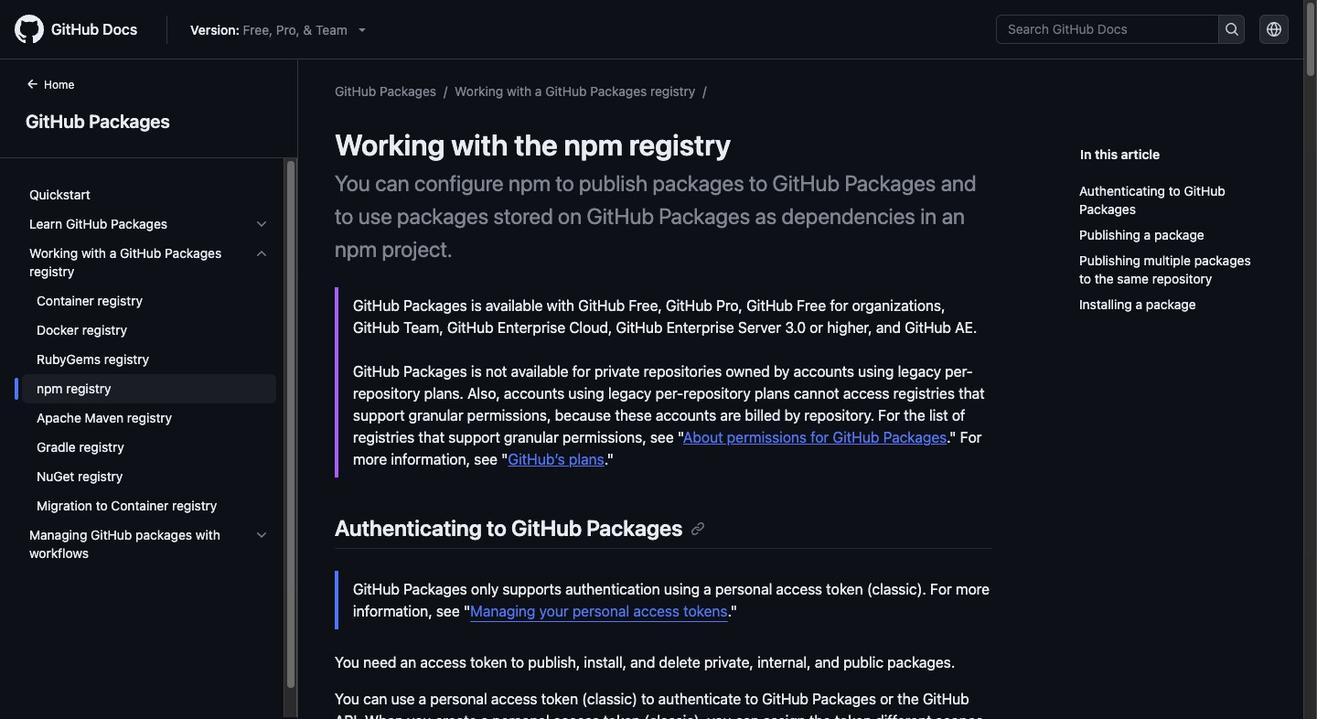 Task type: locate. For each thing, give the bounding box(es) containing it.
1 vertical spatial available
[[511, 363, 569, 380]]

install,
[[584, 655, 627, 671]]

packages inside github packages only supports authentication using a personal access token (classic). for more information, see "
[[404, 581, 467, 598]]

token inside github packages only supports authentication using a personal access token (classic). for more information, see "
[[827, 581, 864, 598]]

managing up workflows
[[29, 527, 87, 543]]

1 you from the top
[[335, 170, 370, 196]]

for down of
[[961, 429, 982, 446]]

2 horizontal spatial see
[[651, 429, 674, 446]]

free, inside github packages is available with github free, github pro, github free for organizations, github team, github enterprise cloud, github enterprise server 3.0 or higher, and github ae.
[[629, 297, 662, 314]]

permissions, down also,
[[467, 407, 551, 424]]

working with a github packages registry element containing working with a github packages registry
[[15, 239, 284, 521]]

enterprise up the "repositories"
[[667, 319, 735, 336]]

repository up are
[[684, 385, 751, 402]]

publishing a package
[[1080, 227, 1205, 243]]

enterprise up not
[[498, 319, 566, 336]]

0 horizontal spatial free,
[[243, 22, 273, 37]]

the right the assign
[[810, 713, 831, 719]]

installing a package
[[1080, 297, 1197, 312]]

with up configure
[[451, 127, 508, 162]]

you for you need an access token to publish, install, and delete private, internal, and public packages.
[[335, 655, 360, 671]]

0 vertical spatial working
[[455, 83, 504, 99]]

0 vertical spatial plans
[[755, 385, 790, 402]]

working for working with a github packages registry
[[29, 245, 78, 261]]

and
[[941, 170, 977, 196], [877, 319, 901, 336], [631, 655, 656, 671], [815, 655, 840, 671]]

is for not
[[471, 363, 482, 380]]

that up of
[[959, 385, 985, 402]]

per- up of
[[946, 363, 974, 380]]

1 horizontal spatial enterprise
[[667, 319, 735, 336]]

npm
[[564, 127, 623, 162], [509, 170, 551, 196], [335, 236, 377, 262], [37, 381, 63, 396]]

package for installing a package
[[1147, 297, 1197, 312]]

1 / from the left
[[444, 83, 448, 99]]

permissions, down because
[[563, 429, 647, 446]]

1 vertical spatial is
[[471, 363, 482, 380]]

granular
[[409, 407, 464, 424], [504, 429, 559, 446]]

1 horizontal spatial per-
[[946, 363, 974, 380]]

0 horizontal spatial for
[[879, 407, 901, 424]]

the inside github packages is not available for private repositories owned by accounts using legacy per- repository plans. also, accounts using legacy per-repository plans cannot access registries that support granular permissions, because these accounts are billed by repository. for the list of registries that support granular permissions, see "
[[904, 407, 926, 424]]

0 vertical spatial container
[[37, 293, 94, 308]]

apache
[[37, 410, 81, 426]]

assign
[[763, 713, 806, 719]]

publishing
[[1080, 227, 1141, 243], [1080, 253, 1141, 268]]

these
[[615, 407, 652, 424]]

more inside ." for more information, see "
[[353, 451, 387, 468]]

same
[[1118, 271, 1149, 286]]

authenticating
[[1080, 183, 1166, 199], [335, 515, 482, 541]]

accounts
[[794, 363, 855, 380], [504, 385, 565, 402], [656, 407, 717, 424]]

use
[[358, 203, 392, 229], [391, 691, 415, 708]]

nuget
[[37, 469, 74, 484]]

1 vertical spatial by
[[785, 407, 801, 424]]

2 horizontal spatial ."
[[947, 429, 957, 446]]

2 vertical spatial "
[[464, 603, 471, 620]]

0 vertical spatial for
[[879, 407, 901, 424]]

." down because
[[605, 451, 614, 468]]

0 vertical spatial "
[[678, 429, 684, 446]]

managing inside managing github packages with workflows
[[29, 527, 87, 543]]

authenticating to github packages up supports
[[335, 515, 683, 541]]

legacy up the list
[[898, 363, 942, 380]]

1 horizontal spatial free,
[[629, 297, 662, 314]]

0 horizontal spatial /
[[444, 83, 448, 99]]

2 vertical spatial you
[[335, 691, 360, 708]]

1 vertical spatial authenticating to github packages
[[335, 515, 683, 541]]

1 is from the top
[[471, 297, 482, 314]]

container
[[37, 293, 94, 308], [111, 498, 169, 513]]

personal inside github packages only supports authentication using a personal access token (classic). for more information, see "
[[716, 581, 773, 598]]

repository.
[[805, 407, 875, 424]]

granular down plans.
[[409, 407, 464, 424]]

or up different on the right bottom
[[880, 691, 894, 708]]

per- down the "repositories"
[[656, 385, 684, 402]]

for inside github packages is not available for private repositories owned by accounts using legacy per- repository plans. also, accounts using legacy per-repository plans cannot access registries that support granular permissions, because these accounts are billed by repository. for the list of registries that support granular permissions, see "
[[879, 407, 901, 424]]

home link
[[18, 77, 104, 95]]

1 vertical spatial can
[[363, 691, 387, 708]]

1 vertical spatial use
[[391, 691, 415, 708]]

the left the list
[[904, 407, 926, 424]]

for left the list
[[879, 407, 901, 424]]

0 vertical spatial sc 9kayk9 0 image
[[254, 217, 269, 232]]

accounts down not
[[504, 385, 565, 402]]

1 horizontal spatial authenticating to github packages link
[[1080, 178, 1260, 222]]

1 horizontal spatial you
[[708, 713, 732, 719]]

cannot
[[794, 385, 840, 402]]

access inside github packages is not available for private repositories owned by accounts using legacy per- repository plans. also, accounts using legacy per-repository plans cannot access registries that support granular permissions, because these accounts are billed by repository. for the list of registries that support granular permissions, see "
[[844, 385, 890, 402]]

with up cloud,
[[547, 297, 575, 314]]

1 horizontal spatial an
[[942, 203, 965, 229]]

access up the "repository."
[[844, 385, 890, 402]]

packages right multiple
[[1195, 253, 1252, 268]]

sc 9kayk9 0 image inside learn github packages dropdown button
[[254, 217, 269, 232]]

using up because
[[569, 385, 605, 402]]

for
[[879, 407, 901, 424], [961, 429, 982, 446], [931, 581, 952, 598]]

for inside ." for more information, see "
[[961, 429, 982, 446]]

1 sc 9kayk9 0 image from the top
[[254, 217, 269, 232]]

can inside you can configure npm to publish packages to github packages and to use packages stored on github packages as dependencies in an npm project.
[[375, 170, 410, 196]]

package
[[1155, 227, 1205, 243], [1147, 297, 1197, 312]]

managing for managing your personal access tokens ."
[[471, 603, 536, 620]]

that down plans.
[[419, 429, 445, 446]]

1 horizontal spatial pro,
[[717, 297, 743, 314]]

1 horizontal spatial authenticating
[[1080, 183, 1166, 199]]

with down learn github packages
[[81, 245, 106, 261]]

you can configure npm to publish packages to github packages and to use packages stored on github packages as dependencies in an npm project.
[[335, 170, 977, 262]]

0 vertical spatial that
[[959, 385, 985, 402]]

working with a github packages registry element
[[15, 239, 284, 521], [15, 286, 284, 521]]

0 horizontal spatial you
[[407, 713, 431, 719]]

0 horizontal spatial or
[[810, 319, 824, 336]]

support
[[353, 407, 405, 424], [449, 429, 500, 446]]

authenticating to github packages inside authenticating to github packages link
[[1080, 183, 1226, 217]]

2 sc 9kayk9 0 image from the top
[[254, 528, 269, 543]]

github packages link up "quickstart" link
[[22, 108, 275, 135]]

because
[[555, 407, 611, 424]]

working up working with the npm registry
[[455, 83, 504, 99]]

use up when
[[391, 691, 415, 708]]

0 horizontal spatial enterprise
[[498, 319, 566, 336]]

0 horizontal spatial see
[[436, 603, 460, 620]]

you
[[335, 170, 370, 196], [335, 655, 360, 671], [335, 691, 360, 708]]

" inside github packages only supports authentication using a personal access token (classic). for more information, see "
[[464, 603, 471, 620]]

token left (classic).
[[827, 581, 864, 598]]

1 publishing from the top
[[1080, 227, 1141, 243]]

1 vertical spatial information,
[[353, 603, 433, 620]]

registry
[[651, 83, 696, 99], [629, 127, 731, 162], [29, 264, 74, 279], [98, 293, 143, 308], [82, 322, 127, 338], [104, 351, 149, 367], [66, 381, 111, 396], [127, 410, 172, 426], [79, 439, 124, 455], [78, 469, 123, 484], [172, 498, 217, 513]]

0 vertical spatial legacy
[[898, 363, 942, 380]]

github inside github packages is not available for private repositories owned by accounts using legacy per- repository plans. also, accounts using legacy per-repository plans cannot access registries that support granular permissions, because these accounts are billed by repository. for the list of registries that support granular permissions, see "
[[353, 363, 400, 380]]

1 vertical spatial ."
[[605, 451, 614, 468]]

working
[[455, 83, 504, 99], [335, 127, 445, 162], [29, 245, 78, 261]]

plans down because
[[569, 451, 605, 468]]

api.
[[335, 713, 361, 719]]

." up private,
[[728, 603, 738, 620]]

can left the assign
[[736, 713, 760, 719]]

you inside you can use a personal access token (classic) to authenticate to github packages or the github api. when you create a personal access token (classic), you can assign the token different scope
[[335, 691, 360, 708]]

the up installing
[[1095, 271, 1114, 286]]

for inside github packages is available with github free, github pro, github free for organizations, github team, github enterprise cloud, github enterprise server 3.0 or higher, and github ae.
[[830, 297, 849, 314]]

using down 'higher,'
[[859, 363, 894, 380]]

0 vertical spatial authenticating to github packages
[[1080, 183, 1226, 217]]

1 vertical spatial you
[[335, 655, 360, 671]]

/
[[444, 83, 448, 99], [703, 83, 707, 99]]

you for you can use a personal access token (classic) to authenticate to github packages or the github api. when you create a personal access token (classic), you can assign the token different scope
[[335, 691, 360, 708]]

publishing multiple packages to the same repository link
[[1080, 248, 1260, 292]]

2 horizontal spatial "
[[678, 429, 684, 446]]

0 vertical spatial can
[[375, 170, 410, 196]]

(classic).
[[867, 581, 927, 598]]

authentication
[[566, 581, 660, 598]]

information,
[[391, 451, 470, 468], [353, 603, 433, 620]]

or right 3.0
[[810, 319, 824, 336]]

managing down only
[[471, 603, 536, 620]]

can for use
[[363, 691, 387, 708]]

working down learn
[[29, 245, 78, 261]]

1 vertical spatial working
[[335, 127, 445, 162]]

version: free, pro, & team
[[190, 22, 348, 37]]

0 vertical spatial or
[[810, 319, 824, 336]]

0 vertical spatial registries
[[894, 385, 955, 402]]

github's plans link
[[508, 451, 605, 468]]

publish
[[579, 170, 648, 196]]

team
[[316, 22, 348, 37]]

authenticating to github packages link
[[1080, 178, 1260, 222], [335, 515, 705, 541]]

available right not
[[511, 363, 569, 380]]

installing a package link
[[1080, 292, 1260, 318]]

rubygems registry link
[[22, 345, 276, 374]]

information, up need
[[353, 603, 433, 620]]

authenticating to github packages link up publishing a package on the top right of the page
[[1080, 178, 1260, 222]]

managing your personal access tokens ."
[[471, 603, 738, 620]]

1 vertical spatial see
[[474, 451, 498, 468]]

container registry
[[37, 293, 143, 308]]

0 horizontal spatial granular
[[409, 407, 464, 424]]

nuget registry link
[[22, 462, 276, 491]]

0 horizontal spatial legacy
[[608, 385, 652, 402]]

plans inside github packages is not available for private repositories owned by accounts using legacy per- repository plans. also, accounts using legacy per-repository plans cannot access registries that support granular permissions, because these accounts are billed by repository. for the list of registries that support granular permissions, see "
[[755, 385, 790, 402]]

a
[[535, 83, 542, 99], [1145, 227, 1152, 243], [110, 245, 117, 261], [1136, 297, 1143, 312], [704, 581, 712, 598], [419, 691, 427, 708], [481, 713, 489, 719]]

authenticating to github packages link up supports
[[335, 515, 705, 541]]

1 vertical spatial that
[[419, 429, 445, 446]]

1 horizontal spatial "
[[502, 451, 508, 468]]

1 horizontal spatial or
[[880, 691, 894, 708]]

package for publishing a package
[[1155, 227, 1205, 243]]

0 vertical spatial accounts
[[794, 363, 855, 380]]

github packages link down the triangle down icon at left top
[[335, 83, 437, 99]]

packages inside managing github packages with workflows
[[136, 527, 192, 543]]

2 you from the top
[[335, 655, 360, 671]]

0 vertical spatial using
[[859, 363, 894, 380]]

1 horizontal spatial more
[[956, 581, 990, 598]]

2 / from the left
[[703, 83, 707, 99]]

plans up billed
[[755, 385, 790, 402]]

token
[[827, 581, 864, 598], [470, 655, 507, 671], [542, 691, 578, 708], [604, 713, 641, 719], [835, 713, 872, 719]]

legacy up these
[[608, 385, 652, 402]]

docker registry
[[37, 322, 127, 338]]

0 vertical spatial for
[[830, 297, 849, 314]]

is left not
[[471, 363, 482, 380]]

authenticate
[[659, 691, 742, 708]]

the inside publishing multiple packages to the same repository
[[1095, 271, 1114, 286]]

a inside github packages only supports authentication using a personal access token (classic). for more information, see "
[[704, 581, 712, 598]]

packages right 'publish'
[[653, 170, 745, 196]]

enterprise
[[498, 319, 566, 336], [667, 319, 735, 336]]

see inside github packages only supports authentication using a personal access token (classic). for more information, see "
[[436, 603, 460, 620]]

you down authenticate
[[708, 713, 732, 719]]

1 vertical spatial container
[[111, 498, 169, 513]]

1 vertical spatial authenticating
[[335, 515, 482, 541]]

quickstart
[[29, 187, 90, 202]]

." down of
[[947, 429, 957, 446]]

can left configure
[[375, 170, 410, 196]]

1 vertical spatial support
[[449, 429, 500, 446]]

owned
[[726, 363, 770, 380]]

available up not
[[486, 297, 543, 314]]

on
[[558, 203, 582, 229]]

can up when
[[363, 691, 387, 708]]

0 horizontal spatial for
[[573, 363, 591, 380]]

packages down configure
[[397, 203, 489, 229]]

free, up private
[[629, 297, 662, 314]]

pro, inside github packages is available with github free, github pro, github free for organizations, github team, github enterprise cloud, github enterprise server 3.0 or higher, and github ae.
[[717, 297, 743, 314]]

container up the docker
[[37, 293, 94, 308]]

0 horizontal spatial permissions,
[[467, 407, 551, 424]]

to inside github packages element
[[96, 498, 108, 513]]

working inside working with a github packages registry
[[29, 245, 78, 261]]

for left private
[[573, 363, 591, 380]]

migration to container registry link
[[22, 491, 276, 521]]

1 working with a github packages registry element from the top
[[15, 239, 284, 521]]

1 horizontal spatial permissions,
[[563, 429, 647, 446]]

2 vertical spatial for
[[931, 581, 952, 598]]

accounts up about
[[656, 407, 717, 424]]

free, right version: on the top of the page
[[243, 22, 273, 37]]

search image
[[1225, 22, 1240, 37]]

0 vertical spatial information,
[[391, 451, 470, 468]]

2 publishing from the top
[[1080, 253, 1141, 268]]

1 vertical spatial plans
[[569, 451, 605, 468]]

sc 9kayk9 0 image inside managing github packages with workflows dropdown button
[[254, 528, 269, 543]]

2 vertical spatial working
[[29, 245, 78, 261]]

this
[[1095, 146, 1118, 162]]

per-
[[946, 363, 974, 380], [656, 385, 684, 402]]

3 you from the top
[[335, 691, 360, 708]]

0 horizontal spatial pro,
[[276, 22, 300, 37]]

None search field
[[997, 15, 1246, 44]]

npm up apache
[[37, 381, 63, 396]]

1 vertical spatial more
[[956, 581, 990, 598]]

by right billed
[[785, 407, 801, 424]]

2 horizontal spatial for
[[830, 297, 849, 314]]

as
[[755, 203, 777, 229]]

1 horizontal spatial authenticating to github packages
[[1080, 183, 1226, 217]]

the up different on the right bottom
[[898, 691, 919, 708]]

2 is from the top
[[471, 363, 482, 380]]

you can use a personal access token (classic) to authenticate to github packages or the github api. when you create a personal access token (classic), you can assign the token different scope
[[335, 691, 984, 719]]

package up multiple
[[1155, 227, 1205, 243]]

1 horizontal spatial see
[[474, 451, 498, 468]]

personal down authentication on the bottom of page
[[573, 603, 630, 620]]

select language: current language is english image
[[1268, 22, 1282, 37]]

."
[[947, 429, 957, 446], [605, 451, 614, 468], [728, 603, 738, 620]]

packages.
[[888, 655, 956, 671]]

information, down plans.
[[391, 451, 470, 468]]

0 horizontal spatial support
[[353, 407, 405, 424]]

publish,
[[528, 655, 581, 671]]

you inside you can configure npm to publish packages to github packages and to use packages stored on github packages as dependencies in an npm project.
[[335, 170, 370, 196]]

1 vertical spatial authenticating to github packages link
[[335, 515, 705, 541]]

use inside you can configure npm to publish packages to github packages and to use packages stored on github packages as dependencies in an npm project.
[[358, 203, 392, 229]]

for down the "repository."
[[811, 429, 829, 446]]

1 horizontal spatial working
[[335, 127, 445, 162]]

nuget registry
[[37, 469, 123, 484]]

for up 'higher,'
[[830, 297, 849, 314]]

1 vertical spatial github packages link
[[22, 108, 275, 135]]

publishing for publishing a package
[[1080, 227, 1141, 243]]

repository inside publishing multiple packages to the same repository
[[1153, 271, 1213, 286]]

2 working with a github packages registry element from the top
[[15, 286, 284, 521]]

version:
[[190, 22, 240, 37]]

1 vertical spatial package
[[1147, 297, 1197, 312]]

use up project.
[[358, 203, 392, 229]]

your
[[540, 603, 569, 620]]

token down publish,
[[542, 691, 578, 708]]

access up "create"
[[420, 655, 467, 671]]

0 vertical spatial support
[[353, 407, 405, 424]]

container down "nuget registry" link
[[111, 498, 169, 513]]

an right in at the right top
[[942, 203, 965, 229]]

information, inside github packages only supports authentication using a personal access token (classic). for more information, see "
[[353, 603, 433, 620]]

2 vertical spatial see
[[436, 603, 460, 620]]

by right owned
[[774, 363, 790, 380]]

repository left plans.
[[353, 385, 420, 402]]

for right (classic).
[[931, 581, 952, 598]]

package down "publishing multiple packages to the same repository" link
[[1147, 297, 1197, 312]]

1 horizontal spatial that
[[959, 385, 985, 402]]

legacy
[[898, 363, 942, 380], [608, 385, 652, 402]]

an right need
[[400, 655, 417, 671]]

or
[[810, 319, 824, 336], [880, 691, 894, 708]]

docker
[[37, 322, 79, 338]]

access up internal,
[[777, 581, 823, 598]]

sc 9kayk9 0 image for learn github packages
[[254, 217, 269, 232]]

working for working with the npm registry
[[335, 127, 445, 162]]

with down migration to container registry link
[[196, 527, 220, 543]]

learn github packages
[[29, 216, 167, 232]]

1 horizontal spatial github packages link
[[335, 83, 437, 99]]

1 horizontal spatial for
[[931, 581, 952, 598]]

0 vertical spatial package
[[1155, 227, 1205, 243]]

authenticating to github packages up publishing a package on the top right of the page
[[1080, 183, 1226, 217]]

is inside github packages is available with github free, github pro, github free for organizations, github team, github enterprise cloud, github enterprise server 3.0 or higher, and github ae.
[[471, 297, 482, 314]]

managing
[[29, 527, 87, 543], [471, 603, 536, 620]]

accounts up cannot
[[794, 363, 855, 380]]

0 horizontal spatial registries
[[353, 429, 415, 446]]

2 horizontal spatial using
[[859, 363, 894, 380]]

personal up tokens on the bottom of page
[[716, 581, 773, 598]]

granular up github's
[[504, 429, 559, 446]]

stored
[[494, 203, 553, 229]]

managing your personal access tokens link
[[471, 603, 728, 620]]

using up tokens on the bottom of page
[[664, 581, 700, 598]]

3.0
[[786, 319, 806, 336]]

working with a github packages registry
[[29, 245, 222, 279]]

personal
[[716, 581, 773, 598], [573, 603, 630, 620], [430, 691, 488, 708], [493, 713, 550, 719]]

need
[[363, 655, 397, 671]]

1 vertical spatial "
[[502, 451, 508, 468]]

triangle down image
[[355, 22, 370, 37]]

is
[[471, 297, 482, 314], [471, 363, 482, 380]]

is inside github packages is not available for private repositories owned by accounts using legacy per- repository plans. also, accounts using legacy per-repository plans cannot access registries that support granular permissions, because these accounts are billed by repository. for the list of registries that support granular permissions, see "
[[471, 363, 482, 380]]

0 vertical spatial granular
[[409, 407, 464, 424]]

see inside github packages is not available for private repositories owned by accounts using legacy per- repository plans. also, accounts using legacy per-repository plans cannot access registries that support granular permissions, because these accounts are billed by repository. for the list of registries that support granular permissions, see "
[[651, 429, 674, 446]]

0 horizontal spatial managing
[[29, 527, 87, 543]]

github docs
[[51, 21, 137, 38]]

managing for managing github packages with workflows
[[29, 527, 87, 543]]

publishing multiple packages to the same repository
[[1080, 253, 1252, 286]]

can
[[375, 170, 410, 196], [363, 691, 387, 708], [736, 713, 760, 719]]

apache maven registry
[[37, 410, 172, 426]]

you right when
[[407, 713, 431, 719]]

1 enterprise from the left
[[498, 319, 566, 336]]

repository down multiple
[[1153, 271, 1213, 286]]

publishing inside publishing multiple packages to the same repository
[[1080, 253, 1141, 268]]

pro, up server
[[717, 297, 743, 314]]

repositories
[[644, 363, 722, 380]]

pro, left &
[[276, 22, 300, 37]]

see
[[651, 429, 674, 446], [474, 451, 498, 468], [436, 603, 460, 620]]

1 horizontal spatial support
[[449, 429, 500, 446]]

sc 9kayk9 0 image
[[254, 217, 269, 232], [254, 528, 269, 543]]

permissions,
[[467, 407, 551, 424], [563, 429, 647, 446]]

is up also,
[[471, 297, 482, 314]]

2 horizontal spatial working
[[455, 83, 504, 99]]

the
[[515, 127, 558, 162], [1095, 271, 1114, 286], [904, 407, 926, 424], [898, 691, 919, 708], [810, 713, 831, 719]]



Task type: describe. For each thing, give the bounding box(es) containing it.
github packages element
[[0, 74, 298, 717]]

access down (classic) on the bottom left of page
[[554, 713, 600, 719]]

0 horizontal spatial plans
[[569, 451, 605, 468]]

with up working with the npm registry
[[507, 83, 532, 99]]

working with a github packages registry button
[[22, 239, 276, 286]]

github inside managing github packages with workflows
[[91, 527, 132, 543]]

or inside you can use a personal access token (classic) to authenticate to github packages or the github api. when you create a personal access token (classic), you can assign the token different scope
[[880, 691, 894, 708]]

(classic)
[[582, 691, 638, 708]]

1 horizontal spatial legacy
[[898, 363, 942, 380]]

not
[[486, 363, 507, 380]]

github inside working with a github packages registry
[[120, 245, 161, 261]]

npm up stored
[[509, 170, 551, 196]]

0 vertical spatial per-
[[946, 363, 974, 380]]

different
[[876, 713, 932, 719]]

1 vertical spatial permissions,
[[563, 429, 647, 446]]

private
[[595, 363, 640, 380]]

in this article
[[1081, 146, 1161, 162]]

npm left project.
[[335, 236, 377, 262]]

." inside ." for more information, see "
[[947, 429, 957, 446]]

migration to container registry
[[37, 498, 217, 513]]

token left different on the right bottom
[[835, 713, 872, 719]]

migration
[[37, 498, 92, 513]]

managing github packages with workflows button
[[22, 521, 276, 568]]

docs
[[103, 21, 137, 38]]

only
[[471, 581, 499, 598]]

to inside 'authenticating to github packages'
[[1169, 183, 1181, 199]]

1 horizontal spatial granular
[[504, 429, 559, 446]]

supports
[[503, 581, 562, 598]]

Search GitHub Docs search field
[[998, 16, 1219, 43]]

more inside github packages only supports authentication using a personal access token (classic). for more information, see "
[[956, 581, 990, 598]]

github's plans ."
[[508, 451, 614, 468]]

packages inside github packages is not available for private repositories owned by accounts using legacy per- repository plans. also, accounts using legacy per-repository plans cannot access registries that support granular permissions, because these accounts are billed by repository. for the list of registries that support granular permissions, see "
[[404, 363, 467, 380]]

using inside github packages only supports authentication using a personal access token (classic). for more information, see "
[[664, 581, 700, 598]]

the down github packages / working with a github packages registry /
[[515, 127, 558, 162]]

internal,
[[758, 655, 811, 671]]

token up "create"
[[470, 655, 507, 671]]

github packages is available with github free, github pro, github free for organizations, github team, github enterprise cloud, github enterprise server 3.0 or higher, and github ae.
[[353, 297, 978, 336]]

2 enterprise from the left
[[667, 319, 735, 336]]

higher,
[[828, 319, 873, 336]]

github inside github packages only supports authentication using a personal access token (classic). for more information, see "
[[353, 581, 400, 598]]

sc 9kayk9 0 image
[[254, 246, 269, 261]]

0 horizontal spatial authenticating to github packages link
[[335, 515, 705, 541]]

0 horizontal spatial authenticating
[[335, 515, 482, 541]]

with inside github packages is available with github free, github pro, github free for organizations, github team, github enterprise cloud, github enterprise server 3.0 or higher, and github ae.
[[547, 297, 575, 314]]

workflows
[[29, 545, 89, 561]]

dependencies
[[782, 203, 916, 229]]

ae.
[[956, 319, 978, 336]]

tokens
[[684, 603, 728, 620]]

0 horizontal spatial an
[[400, 655, 417, 671]]

github docs link
[[15, 15, 152, 44]]

installing
[[1080, 297, 1133, 312]]

multiple
[[1145, 253, 1192, 268]]

npm up 'publish'
[[564, 127, 623, 162]]

npm inside npm registry link
[[37, 381, 63, 396]]

gradle
[[37, 439, 76, 455]]

0 horizontal spatial repository
[[353, 385, 420, 402]]

with inside working with a github packages registry
[[81, 245, 106, 261]]

docker registry link
[[22, 316, 276, 345]]

npm registry
[[37, 381, 111, 396]]

use inside you can use a personal access token (classic) to authenticate to github packages or the github api. when you create a personal access token (classic), you can assign the token different scope
[[391, 691, 415, 708]]

of
[[953, 407, 966, 424]]

1 horizontal spatial container
[[111, 498, 169, 513]]

configure
[[415, 170, 504, 196]]

information, inside ." for more information, see "
[[391, 451, 470, 468]]

quickstart link
[[22, 180, 276, 210]]

with inside managing github packages with workflows
[[196, 527, 220, 543]]

1 you from the left
[[407, 713, 431, 719]]

packages inside github packages is available with github free, github pro, github free for organizations, github team, github enterprise cloud, github enterprise server 3.0 or higher, and github ae.
[[404, 297, 467, 314]]

0 vertical spatial free,
[[243, 22, 273, 37]]

available inside github packages is not available for private repositories owned by accounts using legacy per- repository plans. also, accounts using legacy per-repository plans cannot access registries that support granular permissions, because these accounts are billed by repository. for the list of registries that support granular permissions, see "
[[511, 363, 569, 380]]

packages inside you can use a personal access token (classic) to authenticate to github packages or the github api. when you create a personal access token (classic), you can assign the token different scope
[[813, 691, 877, 708]]

are
[[721, 407, 742, 424]]

" inside ." for more information, see "
[[502, 451, 508, 468]]

plans.
[[424, 385, 464, 402]]

1 horizontal spatial ."
[[728, 603, 738, 620]]

packages inside working with a github packages registry
[[165, 245, 222, 261]]

working with the npm registry
[[335, 127, 731, 162]]

public
[[844, 655, 884, 671]]

github's
[[508, 451, 565, 468]]

or inside github packages is available with github free, github pro, github free for organizations, github team, github enterprise cloud, github enterprise server 3.0 or higher, and github ae.
[[810, 319, 824, 336]]

free
[[797, 297, 827, 314]]

2 you from the left
[[708, 713, 732, 719]]

see inside ." for more information, see "
[[474, 451, 498, 468]]

1 vertical spatial accounts
[[504, 385, 565, 402]]

learn
[[29, 216, 62, 232]]

1 horizontal spatial registries
[[894, 385, 955, 402]]

for inside github packages is not available for private repositories owned by accounts using legacy per- repository plans. also, accounts using legacy per-repository plans cannot access registries that support granular permissions, because these accounts are billed by repository. for the list of registries that support granular permissions, see "
[[573, 363, 591, 380]]

0 horizontal spatial github packages link
[[22, 108, 275, 135]]

1 vertical spatial legacy
[[608, 385, 652, 402]]

access inside github packages only supports authentication using a personal access token (classic). for more information, see "
[[777, 581, 823, 598]]

2 vertical spatial can
[[736, 713, 760, 719]]

apache maven registry link
[[22, 404, 276, 433]]

an inside you can configure npm to publish packages to github packages and to use packages stored on github packages as dependencies in an npm project.
[[942, 203, 965, 229]]

sc 9kayk9 0 image for managing github packages with workflows
[[254, 528, 269, 543]]

" inside github packages is not available for private repositories owned by accounts using legacy per- repository plans. also, accounts using legacy per-repository plans cannot access registries that support granular permissions, because these accounts are billed by repository. for the list of registries that support granular permissions, see "
[[678, 429, 684, 446]]

you for you can configure npm to publish packages to github packages and to use packages stored on github packages as dependencies in an npm project.
[[335, 170, 370, 196]]

&
[[303, 22, 312, 37]]

0 vertical spatial by
[[774, 363, 790, 380]]

project.
[[382, 236, 453, 262]]

github packages / working with a github packages registry /
[[335, 83, 707, 99]]

maven
[[85, 410, 124, 426]]

available inside github packages is available with github free, github pro, github free for organizations, github team, github enterprise cloud, github enterprise server 3.0 or higher, and github ae.
[[486, 297, 543, 314]]

cloud,
[[570, 319, 613, 336]]

personal up "create"
[[430, 691, 488, 708]]

0 horizontal spatial that
[[419, 429, 445, 446]]

publishing a package link
[[1080, 222, 1260, 248]]

0 horizontal spatial authenticating to github packages
[[335, 515, 683, 541]]

github packages
[[26, 111, 170, 132]]

a inside working with a github packages registry
[[110, 245, 117, 261]]

for inside github packages only supports authentication using a personal access token (classic). for more information, see "
[[931, 581, 952, 598]]

you need an access token to publish, install, and delete private, internal, and public packages.
[[335, 655, 956, 671]]

in
[[1081, 146, 1092, 162]]

rubygems registry
[[37, 351, 149, 367]]

about permissions for github packages link
[[684, 429, 947, 446]]

0 vertical spatial permissions,
[[467, 407, 551, 424]]

working with a github packages registry element containing container registry
[[15, 286, 284, 521]]

home
[[44, 78, 74, 92]]

when
[[365, 713, 404, 719]]

working with a github packages registry link
[[455, 83, 696, 99]]

0 vertical spatial authenticating
[[1080, 183, 1166, 199]]

can for configure
[[375, 170, 410, 196]]

1 horizontal spatial repository
[[684, 385, 751, 402]]

publishing for publishing multiple packages to the same repository
[[1080, 253, 1141, 268]]

1 horizontal spatial for
[[811, 429, 829, 446]]

github packages is not available for private repositories owned by accounts using legacy per- repository plans. also, accounts using legacy per-repository plans cannot access registries that support granular permissions, because these accounts are billed by repository. for the list of registries that support granular permissions, see "
[[353, 363, 985, 446]]

0 horizontal spatial using
[[569, 385, 605, 402]]

rubygems
[[37, 351, 101, 367]]

gradle registry
[[37, 439, 124, 455]]

1 horizontal spatial accounts
[[656, 407, 717, 424]]

about permissions for github packages
[[684, 429, 947, 446]]

learn github packages button
[[22, 210, 276, 239]]

1 vertical spatial per-
[[656, 385, 684, 402]]

managing github packages with workflows
[[29, 527, 220, 561]]

organizations,
[[853, 297, 946, 314]]

create
[[435, 713, 477, 719]]

article
[[1122, 146, 1161, 162]]

packages inside publishing multiple packages to the same repository
[[1195, 253, 1252, 268]]

in this article element
[[1081, 145, 1268, 164]]

container registry link
[[22, 286, 276, 316]]

billed
[[745, 407, 781, 424]]

(classic),
[[644, 713, 704, 719]]

also,
[[468, 385, 500, 402]]

gradle registry link
[[22, 433, 276, 462]]

permissions
[[727, 429, 807, 446]]

and inside you can configure npm to publish packages to github packages and to use packages stored on github packages as dependencies in an npm project.
[[941, 170, 977, 196]]

npm registry link
[[22, 374, 276, 404]]

token down (classic) on the bottom left of page
[[604, 713, 641, 719]]

access down authentication on the bottom of page
[[634, 603, 680, 620]]

delete
[[659, 655, 701, 671]]

access down publish,
[[491, 691, 538, 708]]

and inside github packages is available with github free, github pro, github free for organizations, github team, github enterprise cloud, github enterprise server 3.0 or higher, and github ae.
[[877, 319, 901, 336]]

0 vertical spatial pro,
[[276, 22, 300, 37]]

to inside publishing multiple packages to the same repository
[[1080, 271, 1092, 286]]

is for available
[[471, 297, 482, 314]]

personal down publish,
[[493, 713, 550, 719]]

registry inside working with a github packages registry
[[29, 264, 74, 279]]

0 horizontal spatial container
[[37, 293, 94, 308]]

0 vertical spatial github packages link
[[335, 83, 437, 99]]



Task type: vqa. For each thing, say whether or not it's contained in the screenshot.
Pro, in the GitHub Packages is available with GitHub Free, GitHub Pro, GitHub Free for organizations, GitHub Team, GitHub Enterprise Cloud, GitHub Enterprise Server 3.0 or higher, and GitHub AE.
yes



